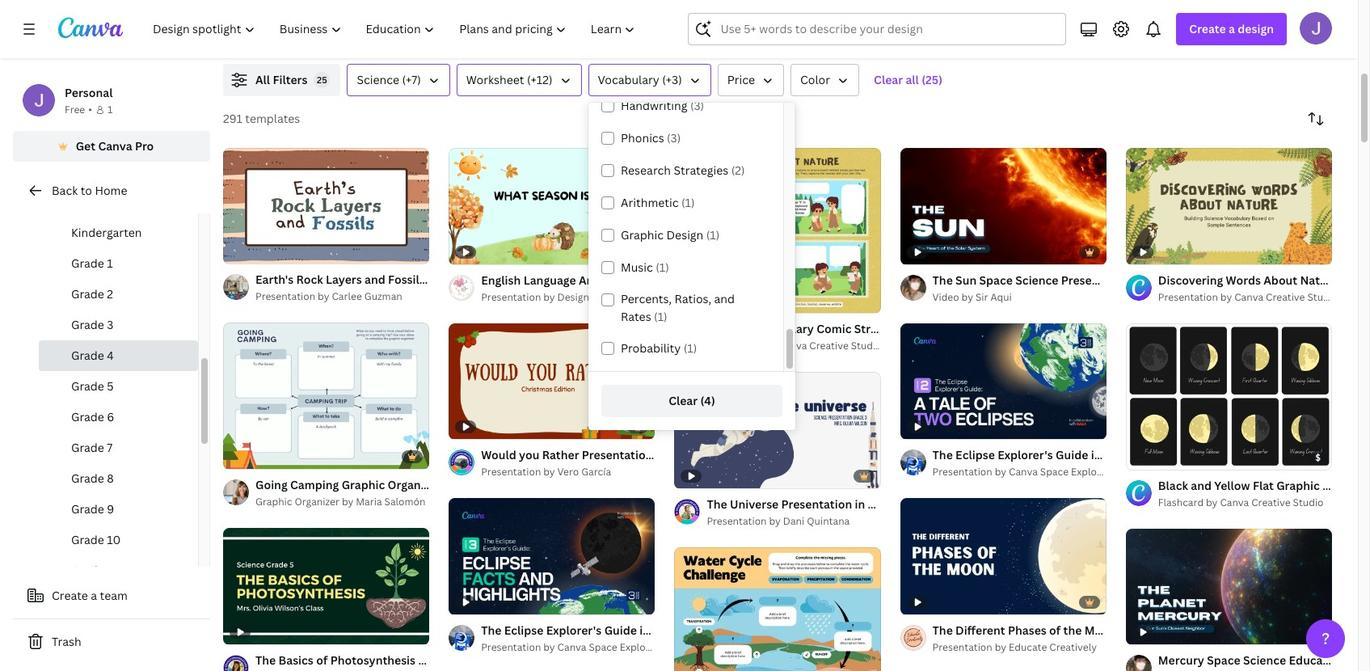Task type: vqa. For each thing, say whether or not it's contained in the screenshot.


Task type: locate. For each thing, give the bounding box(es) containing it.
introduction up vocabulary on the left top
[[551, 11, 621, 27]]

create
[[1190, 21, 1227, 36], [52, 588, 88, 603]]

0 vertical spatial of
[[241, 244, 250, 256]]

lesson by canva creative studio link down electricity
[[551, 28, 795, 44]]

1 horizontal spatial to
[[328, 11, 340, 27]]

0 horizontal spatial (3)
[[667, 130, 681, 146]]

to for electricity
[[623, 11, 635, 27]]

0 vertical spatial create
[[1190, 21, 1227, 36]]

4 lesson from the left
[[1142, 29, 1175, 43]]

presentation by canva creative studio link
[[1159, 289, 1339, 305]]

2 horizontal spatial and
[[1191, 478, 1212, 493]]

2 lesson from the left
[[551, 29, 584, 43]]

presentation by canva space explorers
[[933, 465, 1116, 479], [481, 640, 664, 654]]

illustrative
[[954, 496, 1014, 512]]

0 horizontal spatial to
[[81, 183, 92, 198]]

grade left 8
[[71, 471, 104, 486]]

lesson inside the water cycle lesson by canva creative studio
[[846, 29, 879, 43]]

0 vertical spatial organizer
[[388, 477, 441, 493]]

canva inside "black and yellow flat graphic science f flashcard by canva creative studio"
[[1221, 496, 1250, 509]]

1 horizontal spatial and
[[896, 496, 917, 512]]

the left the water at right top
[[846, 11, 867, 27]]

to for home
[[81, 183, 92, 198]]

9
[[107, 501, 114, 517]]

lesson inside energy transformation lesson by canva creative studio
[[1142, 29, 1175, 43]]

going camping graphic organizer in colorful simple style image
[[223, 323, 430, 469]]

grade left 7
[[71, 440, 104, 455]]

flashcard by canva creative studio link
[[1159, 495, 1333, 511]]

0 vertical spatial clear
[[874, 72, 903, 87]]

1 vertical spatial space
[[589, 640, 618, 654]]

6 grade from the top
[[71, 409, 104, 425]]

None search field
[[689, 13, 1067, 45]]

and right blue
[[896, 496, 917, 512]]

grade left 4
[[71, 348, 104, 363]]

organizer up salomón
[[388, 477, 441, 493]]

lesson down the water at right top
[[846, 29, 879, 43]]

lesson by canva creative studio link down waves
[[256, 28, 499, 44]]

(1) for arithmetic (1)
[[682, 195, 695, 210]]

quintana
[[807, 514, 850, 528]]

(2)
[[732, 163, 745, 178]]

a inside button
[[91, 588, 97, 603]]

price button
[[718, 64, 785, 96]]

handwriting (3)
[[621, 98, 705, 113]]

clear all (25)
[[874, 72, 943, 87]]

presentation by educate creatively link
[[933, 639, 1107, 656]]

(1) up design
[[682, 195, 695, 210]]

color
[[801, 72, 831, 87]]

0 horizontal spatial and
[[715, 291, 735, 307]]

of for presentation by carlee guzman
[[241, 244, 250, 256]]

ratios,
[[675, 291, 712, 307]]

1 vertical spatial presentation by canva space explorers
[[481, 640, 664, 654]]

0 horizontal spatial of
[[241, 244, 250, 256]]

grade left 9
[[71, 501, 104, 517]]

design
[[1238, 21, 1275, 36]]

lesson by canva creative studio link for introduction to electricity
[[551, 28, 795, 44]]

comic
[[707, 339, 737, 353]]

blue
[[868, 496, 893, 512]]

by inside the water cycle lesson by canva creative studio
[[882, 29, 893, 43]]

2 lesson by canva creative studio link from the left
[[551, 28, 795, 44]]

black and yellow flat graphic science flashcard image
[[1126, 323, 1333, 469]]

lesson by canva creative studio link for the water cycle
[[846, 28, 1090, 44]]

introduction to waves lesson by canva creative studio
[[256, 11, 408, 43]]

2 up 3 on the top left of the page
[[107, 286, 113, 302]]

0 vertical spatial and
[[715, 291, 735, 307]]

10
[[252, 244, 263, 256], [107, 532, 121, 548]]

1 horizontal spatial organizer
[[388, 477, 441, 493]]

1 horizontal spatial introduction
[[551, 11, 621, 27]]

(+3)
[[663, 72, 682, 87]]

of
[[241, 244, 250, 256], [1145, 450, 1154, 462]]

(3) for phonics (3)
[[667, 130, 681, 146]]

graphic up 'music (1)'
[[621, 227, 664, 243]]

earth's rock layers and fossils science presentation muted colors organic image
[[223, 148, 430, 264]]

video
[[933, 290, 960, 304]]

and up the flashcard
[[1191, 478, 1212, 493]]

1 vertical spatial explorers
[[620, 640, 664, 654]]

0 vertical spatial 2
[[107, 286, 113, 302]]

clear inside button
[[874, 72, 903, 87]]

8 grade from the top
[[71, 471, 104, 486]]

a left team
[[91, 588, 97, 603]]

create inside button
[[52, 588, 88, 603]]

studio inside "black and yellow flat graphic science f flashcard by canva creative studio"
[[1294, 496, 1324, 509]]

1 for 1 of 2
[[1138, 450, 1142, 462]]

a
[[1229, 21, 1236, 36], [91, 588, 97, 603]]

clear for clear all (25)
[[874, 72, 903, 87]]

style right simple
[[546, 477, 574, 493]]

1 grade from the top
[[71, 256, 104, 271]]

lesson inside introduction to waves lesson by canva creative studio
[[256, 29, 288, 43]]

create down "energy transformation" image
[[1190, 21, 1227, 36]]

phonics
[[621, 130, 664, 146]]

(1)
[[682, 195, 695, 210], [707, 227, 720, 243], [656, 260, 669, 275], [654, 309, 668, 324], [684, 340, 697, 356]]

1 horizontal spatial style
[[1017, 496, 1045, 512]]

1 horizontal spatial of
[[1145, 450, 1154, 462]]

1 vertical spatial of
[[1145, 450, 1154, 462]]

1 horizontal spatial the
[[846, 11, 867, 27]]

pre-
[[71, 194, 94, 209]]

grade 9 link
[[39, 494, 198, 525]]

maria
[[356, 495, 382, 509]]

1 horizontal spatial create
[[1190, 21, 1227, 36]]

lesson up all
[[256, 29, 288, 43]]

the inside the water cycle lesson by canva creative studio
[[846, 11, 867, 27]]

1 lesson from the left
[[256, 29, 288, 43]]

black and yellow flat graphic science f flashcard by canva creative studio
[[1159, 478, 1371, 509]]

2
[[107, 286, 113, 302], [1156, 450, 1161, 462]]

1 vertical spatial a
[[91, 588, 97, 603]]

lesson down energy
[[1142, 29, 1175, 43]]

1
[[107, 103, 113, 116], [235, 244, 239, 256], [107, 256, 113, 271], [1138, 450, 1142, 462]]

and
[[715, 291, 735, 307], [1191, 478, 1212, 493], [896, 496, 917, 512]]

1 of 2 link
[[1126, 323, 1333, 470]]

introduction inside introduction to waves lesson by canva creative studio
[[256, 11, 325, 27]]

grade left 3 on the top left of the page
[[71, 317, 104, 332]]

water
[[870, 11, 902, 27]]

0 horizontal spatial explorers
[[620, 640, 664, 654]]

worksheet (+12)
[[466, 72, 553, 87]]

clear left (4)
[[669, 393, 698, 408]]

organizer down the camping
[[295, 495, 340, 509]]

by inside the universe presentation in blue and white illustrative style presentation by dani quintana
[[769, 514, 781, 528]]

arithmetic (1)
[[621, 195, 695, 210]]

(1) right "music"
[[656, 260, 669, 275]]

the left the universe at right bottom
[[707, 496, 728, 512]]

0 horizontal spatial presentation by canva space explorers link
[[481, 639, 664, 656]]

science left (+7)
[[357, 72, 400, 87]]

science inside button
[[357, 72, 400, 87]]

studio inside energy transformation lesson by canva creative studio
[[1264, 29, 1295, 43]]

introduction inside introduction to electricity lesson by canva creative studio
[[551, 11, 621, 27]]

1 vertical spatial the
[[707, 496, 728, 512]]

get canva pro
[[76, 138, 154, 154]]

1 horizontal spatial (3)
[[691, 98, 705, 113]]

1 horizontal spatial clear
[[874, 72, 903, 87]]

5 grade from the top
[[71, 378, 104, 394]]

11 grade from the top
[[71, 563, 104, 578]]

0 vertical spatial the
[[846, 11, 867, 27]]

4 grade from the top
[[71, 348, 104, 363]]

create a design
[[1190, 21, 1275, 36]]

by inside 'link'
[[764, 339, 776, 353]]

2 up black
[[1156, 450, 1161, 462]]

clear inside button
[[669, 393, 698, 408]]

introduction up filters
[[256, 11, 325, 27]]

going camping graphic organizer in colorful simple style link
[[256, 476, 574, 494]]

by inside "black and yellow flat graphic science f flashcard by canva creative studio"
[[1207, 496, 1218, 509]]

to inside introduction to electricity lesson by canva creative studio
[[623, 11, 635, 27]]

science inside "black and yellow flat graphic science f flashcard by canva creative studio"
[[1323, 478, 1366, 493]]

jacob simon image
[[1300, 12, 1333, 44]]

science left the f
[[1323, 478, 1366, 493]]

3 grade from the top
[[71, 317, 104, 332]]

the for the water cycle
[[846, 11, 867, 27]]

the universe presentation in blue and white illustrative style link
[[707, 496, 1045, 513]]

research strategies (2)
[[621, 163, 745, 178]]

to left waves
[[328, 11, 340, 27]]

and right ratios,
[[715, 291, 735, 307]]

grade down grade 1
[[71, 286, 104, 302]]

studio inside the water cycle lesson by canva creative studio
[[969, 29, 999, 43]]

2 vertical spatial and
[[896, 496, 917, 512]]

grade for grade 4
[[71, 348, 104, 363]]

3 lesson by canva creative studio link from the left
[[846, 28, 1090, 44]]

school
[[94, 194, 130, 209]]

1 lesson by canva creative studio link from the left
[[256, 28, 499, 44]]

0 vertical spatial presentation by canva space explorers
[[933, 465, 1116, 479]]

to right back
[[81, 183, 92, 198]]

grade left the 5
[[71, 378, 104, 394]]

a inside dropdown button
[[1229, 21, 1236, 36]]

4
[[107, 348, 114, 363]]

to
[[328, 11, 340, 27], [623, 11, 635, 27], [81, 183, 92, 198]]

0 vertical spatial presentation by canva space explorers link
[[933, 464, 1116, 480]]

0 vertical spatial (3)
[[691, 98, 705, 113]]

(+12)
[[527, 72, 553, 87]]

1 horizontal spatial presentation by canva space explorers link
[[933, 464, 1116, 480]]

creative inside comic strip by canva creative studio 'link'
[[810, 339, 849, 353]]

grade for grade 2
[[71, 286, 104, 302]]

by inside energy transformation lesson by canva creative studio
[[1177, 29, 1189, 43]]

1 vertical spatial and
[[1191, 478, 1212, 493]]

lesson inside introduction to electricity lesson by canva creative studio
[[551, 29, 584, 43]]

(3) right the phonics
[[667, 130, 681, 146]]

free
[[65, 103, 85, 116]]

0 horizontal spatial presentation by canva space explorers
[[481, 640, 664, 654]]

grade 8 link
[[39, 463, 198, 494]]

waves
[[342, 11, 378, 27]]

creative inside introduction to waves lesson by canva creative studio
[[336, 29, 375, 43]]

a left design
[[1229, 21, 1236, 36]]

25 filter options selected element
[[314, 72, 330, 88]]

2 grade from the top
[[71, 286, 104, 302]]

0 horizontal spatial introduction
[[256, 11, 325, 27]]

2 introduction from the left
[[551, 11, 621, 27]]

grade 3 link
[[39, 310, 198, 340]]

0 horizontal spatial the
[[707, 496, 728, 512]]

canva inside 'link'
[[778, 339, 807, 353]]

0 horizontal spatial clear
[[669, 393, 698, 408]]

1 horizontal spatial 2
[[1156, 450, 1161, 462]]

designed2bless
[[558, 290, 631, 304]]

the inside the universe presentation in blue and white illustrative style presentation by dani quintana
[[707, 496, 728, 512]]

to left electricity
[[623, 11, 635, 27]]

1 introduction from the left
[[256, 11, 325, 27]]

1 vertical spatial science
[[1323, 478, 1366, 493]]

Sort by button
[[1300, 103, 1333, 135]]

percents,
[[621, 291, 672, 307]]

2 horizontal spatial to
[[623, 11, 635, 27]]

by inside introduction to electricity lesson by canva creative studio
[[586, 29, 598, 43]]

1 horizontal spatial 10
[[252, 244, 263, 256]]

1 vertical spatial (3)
[[667, 130, 681, 146]]

(3) right handwriting
[[691, 98, 705, 113]]

lesson by canva creative studio link
[[256, 28, 499, 44], [551, 28, 795, 44], [846, 28, 1090, 44], [1142, 28, 1371, 44]]

3 lesson from the left
[[846, 29, 879, 43]]

grade up the grade 2
[[71, 256, 104, 271]]

1 horizontal spatial science
[[1323, 478, 1366, 493]]

grade for grade 7
[[71, 440, 104, 455]]

lesson by canva creative studio link for energy transformation
[[1142, 28, 1371, 44]]

the
[[846, 11, 867, 27], [707, 496, 728, 512]]

0 horizontal spatial space
[[589, 640, 618, 654]]

clear left all
[[874, 72, 903, 87]]

handwriting
[[621, 98, 688, 113]]

f
[[1369, 478, 1371, 493]]

1 vertical spatial presentation by canva space explorers link
[[481, 639, 664, 656]]

10 grade from the top
[[71, 532, 104, 548]]

lesson by canva creative studio link down 'transformation'
[[1142, 28, 1371, 44]]

0 vertical spatial science
[[357, 72, 400, 87]]

0 vertical spatial style
[[546, 477, 574, 493]]

0 horizontal spatial a
[[91, 588, 97, 603]]

grade 9
[[71, 501, 114, 517]]

pre-school link
[[39, 187, 198, 218]]

canva
[[305, 29, 334, 43], [600, 29, 629, 43], [896, 29, 925, 43], [1191, 29, 1220, 43], [98, 138, 132, 154], [1235, 290, 1264, 304], [778, 339, 807, 353], [1009, 465, 1038, 479], [1221, 496, 1250, 509], [558, 640, 587, 654]]

canva inside energy transformation lesson by canva creative studio
[[1191, 29, 1220, 43]]

the for the universe presentation in blue and white illustrative style
[[707, 496, 728, 512]]

7 grade from the top
[[71, 440, 104, 455]]

grade up 'create a team'
[[71, 563, 104, 578]]

grade down the grade 9
[[71, 532, 104, 548]]

0 horizontal spatial science
[[357, 72, 400, 87]]

lesson by canva creative studio link down cycle
[[846, 28, 1090, 44]]

grade 5 link
[[39, 371, 198, 402]]

1 vertical spatial create
[[52, 588, 88, 603]]

style right illustrative
[[1017, 496, 1045, 512]]

to inside introduction to waves lesson by canva creative studio
[[328, 11, 340, 27]]

graphic down going
[[256, 495, 292, 509]]

probability (1)
[[621, 340, 697, 356]]

0 horizontal spatial style
[[546, 477, 574, 493]]

percents, ratios, and rates
[[621, 291, 735, 324]]

1 vertical spatial organizer
[[295, 495, 340, 509]]

garcía
[[582, 465, 612, 479]]

clear (4) button
[[602, 385, 783, 417]]

0 vertical spatial space
[[1041, 465, 1069, 479]]

0 vertical spatial a
[[1229, 21, 1236, 36]]

of for flashcard by canva creative studio
[[1145, 450, 1154, 462]]

grade 1 link
[[39, 248, 198, 279]]

graphic down $
[[1277, 478, 1321, 493]]

0 horizontal spatial 10
[[107, 532, 121, 548]]

1 vertical spatial clear
[[669, 393, 698, 408]]

back
[[52, 183, 78, 198]]

grade left 6
[[71, 409, 104, 425]]

1 horizontal spatial a
[[1229, 21, 1236, 36]]

4 lesson by canva creative studio link from the left
[[1142, 28, 1371, 44]]

create down grade 11
[[52, 588, 88, 603]]

vocabulary (+3) button
[[588, 64, 711, 96]]

video by sir aqui link
[[933, 289, 1107, 305]]

9 grade from the top
[[71, 501, 104, 517]]

(3)
[[691, 98, 705, 113], [667, 130, 681, 146]]

0 vertical spatial explorers
[[1072, 465, 1116, 479]]

creative inside energy transformation lesson by canva creative studio
[[1222, 29, 1262, 43]]

graphic design (1)
[[621, 227, 720, 243]]

space for top presentation by canva space explorers 'link'
[[1041, 465, 1069, 479]]

space
[[1041, 465, 1069, 479], [589, 640, 618, 654]]

1 horizontal spatial space
[[1041, 465, 1069, 479]]

comic strip by canva creative studio
[[707, 339, 882, 353]]

1 vertical spatial style
[[1017, 496, 1045, 512]]

grade 7 link
[[39, 433, 198, 463]]

(1) left comic
[[684, 340, 697, 356]]

style inside the universe presentation in blue and white illustrative style presentation by dani quintana
[[1017, 496, 1045, 512]]

lesson up (+12)
[[551, 29, 584, 43]]

presentation by designed2bless
[[481, 290, 631, 304]]

introduction to electricity lesson by canva creative studio
[[551, 11, 704, 43]]

templates
[[245, 111, 300, 126]]

black and yellow flat graphic science f link
[[1159, 477, 1371, 495]]

(1) down percents,
[[654, 309, 668, 324]]

create inside dropdown button
[[1190, 21, 1227, 36]]

lesson for the water cycle
[[846, 29, 879, 43]]

free •
[[65, 103, 92, 116]]

0 horizontal spatial create
[[52, 588, 88, 603]]

pro
[[135, 138, 154, 154]]



Task type: describe. For each thing, give the bounding box(es) containing it.
lesson by canva creative studio link for introduction to waves
[[256, 28, 499, 44]]

grade 6
[[71, 409, 114, 425]]

1 for 1
[[107, 103, 113, 116]]

(1) right design
[[707, 227, 720, 243]]

research
[[621, 163, 671, 178]]

the water cycle lesson by canva creative studio
[[846, 11, 999, 43]]

and inside "black and yellow flat graphic science f flashcard by canva creative studio"
[[1191, 478, 1212, 493]]

create for create a design
[[1190, 21, 1227, 36]]

(1) for probability (1)
[[684, 340, 697, 356]]

presentation by carlee guzman
[[256, 289, 403, 303]]

lesson for introduction to electricity
[[551, 29, 584, 43]]

in
[[444, 477, 454, 493]]

(25)
[[922, 72, 943, 87]]

energy transformation lesson by canva creative studio
[[1142, 11, 1295, 43]]

grade 10 link
[[39, 525, 198, 556]]

1 horizontal spatial explorers
[[1072, 465, 1116, 479]]

introduction for introduction to electricity
[[551, 11, 621, 27]]

0 horizontal spatial organizer
[[295, 495, 340, 509]]

salomón
[[385, 495, 426, 509]]

grade 10
[[71, 532, 121, 548]]

0 vertical spatial 10
[[252, 244, 263, 256]]

dani
[[784, 514, 805, 528]]

creative inside introduction to electricity lesson by canva creative studio
[[632, 29, 671, 43]]

by inside introduction to waves lesson by canva creative studio
[[291, 29, 302, 43]]

all filters
[[256, 72, 308, 87]]

space for presentation by canva space explorers 'link' to the bottom
[[589, 640, 618, 654]]

in
[[855, 496, 866, 512]]

clear all (25) button
[[866, 64, 951, 96]]

strategies
[[674, 163, 729, 178]]

1 of 10
[[235, 244, 263, 256]]

a for design
[[1229, 21, 1236, 36]]

create for create a team
[[52, 588, 88, 603]]

guzman
[[365, 289, 403, 303]]

all
[[256, 72, 270, 87]]

personal
[[65, 85, 113, 100]]

291
[[223, 111, 243, 126]]

grade 6 link
[[39, 402, 198, 433]]

creative inside the water cycle lesson by canva creative studio
[[927, 29, 966, 43]]

grade for grade 5
[[71, 378, 104, 394]]

processes in the water cycle science graphic organizer in blue yellow flat cartoon style image
[[675, 548, 881, 671]]

creative inside "black and yellow flat graphic science f flashcard by canva creative studio"
[[1252, 496, 1291, 509]]

worksheet
[[466, 72, 525, 87]]

grade for grade 3
[[71, 317, 104, 332]]

creatively
[[1050, 640, 1098, 654]]

all
[[906, 72, 919, 87]]

grade for grade 1
[[71, 256, 104, 271]]

creative inside presentation by canva creative studio link
[[1267, 290, 1306, 304]]

presentation by educate creatively
[[933, 640, 1098, 654]]

phonics (3)
[[621, 130, 681, 146]]

studio inside introduction to electricity lesson by canva creative studio
[[673, 29, 704, 43]]

canva inside the water cycle lesson by canva creative studio
[[896, 29, 925, 43]]

aqui
[[991, 290, 1012, 304]]

energy
[[1142, 11, 1180, 27]]

the water cycle link
[[846, 11, 1090, 28]]

presentation by dani quintana link
[[707, 513, 881, 529]]

and inside the percents, ratios, and rates
[[715, 291, 735, 307]]

graphic inside "black and yellow flat graphic science f flashcard by canva creative studio"
[[1277, 478, 1321, 493]]

wildlife vocabulary comic strip in yellow green brown friendly hand drawn style image
[[675, 148, 881, 313]]

get canva pro button
[[13, 131, 210, 162]]

presentation by carlee guzman link
[[256, 289, 430, 305]]

•
[[88, 103, 92, 116]]

clear for clear (4)
[[669, 393, 698, 408]]

design
[[667, 227, 704, 243]]

1 for 1 of 10
[[235, 244, 239, 256]]

grade 11
[[71, 563, 119, 578]]

kindergarten
[[71, 225, 142, 240]]

(1) for music (1)
[[656, 260, 669, 275]]

and inside the universe presentation in blue and white illustrative style presentation by dani quintana
[[896, 496, 917, 512]]

presentation by canva creative studio
[[1159, 290, 1339, 304]]

(+7)
[[402, 72, 421, 87]]

flashcard
[[1159, 496, 1204, 509]]

presentation by vero garcía link
[[481, 464, 655, 480]]

create a team button
[[13, 580, 210, 612]]

1 vertical spatial 2
[[1156, 450, 1161, 462]]

introduction for introduction to waves
[[256, 11, 325, 27]]

create a design button
[[1177, 13, 1288, 45]]

the universe presentation in blue and white illustrative style presentation by dani quintana
[[707, 496, 1045, 528]]

camping
[[290, 477, 339, 493]]

introduction to waves link
[[256, 11, 499, 28]]

color button
[[791, 64, 860, 96]]

top level navigation element
[[142, 13, 650, 45]]

trash
[[52, 634, 81, 649]]

going
[[256, 477, 288, 493]]

a for team
[[91, 588, 97, 603]]

grade for grade 11
[[71, 563, 104, 578]]

team
[[100, 588, 128, 603]]

lesson for introduction to waves
[[256, 29, 288, 43]]

1 of 2
[[1138, 450, 1161, 462]]

canva inside introduction to waves lesson by canva creative studio
[[305, 29, 334, 43]]

trash link
[[13, 626, 210, 658]]

grade for grade 10
[[71, 532, 104, 548]]

transformation
[[1183, 11, 1268, 27]]

canva inside button
[[98, 138, 132, 154]]

by inside going camping graphic organizer in colorful simple style graphic organizer by maria salomón
[[342, 495, 354, 509]]

grade 2 link
[[39, 279, 198, 310]]

energy transformation image
[[1110, 0, 1371, 4]]

style inside going camping graphic organizer in colorful simple style graphic organizer by maria salomón
[[546, 477, 574, 493]]

Search search field
[[721, 14, 1057, 44]]

sir
[[976, 290, 989, 304]]

clear (4)
[[669, 393, 716, 408]]

rates
[[621, 309, 652, 324]]

presentation by vero garcía
[[481, 465, 612, 479]]

0 horizontal spatial 2
[[107, 286, 113, 302]]

1 horizontal spatial presentation by canva space explorers
[[933, 465, 1116, 479]]

1 vertical spatial 10
[[107, 532, 121, 548]]

(3) for handwriting (3)
[[691, 98, 705, 113]]

white
[[919, 496, 952, 512]]

strip
[[739, 339, 762, 353]]

probability
[[621, 340, 681, 356]]

introduction to electricity link
[[551, 11, 795, 28]]

video by sir aqui
[[933, 290, 1012, 304]]

6
[[107, 409, 114, 425]]

291 templates
[[223, 111, 300, 126]]

studio inside introduction to waves lesson by canva creative studio
[[378, 29, 408, 43]]

(4)
[[701, 393, 716, 408]]

grade 7
[[71, 440, 113, 455]]

yellow
[[1215, 478, 1251, 493]]

grade for grade 9
[[71, 501, 104, 517]]

worksheet (+12) button
[[457, 64, 582, 96]]

colorful
[[457, 477, 502, 493]]

grade for grade 6
[[71, 409, 104, 425]]

to for waves
[[328, 11, 340, 27]]

graphic up maria
[[342, 477, 385, 493]]

grade for grade 8
[[71, 471, 104, 486]]

music
[[621, 260, 653, 275]]

grade 2
[[71, 286, 113, 302]]

canva inside introduction to electricity lesson by canva creative studio
[[600, 29, 629, 43]]

get
[[76, 138, 95, 154]]

studio inside 'link'
[[851, 339, 882, 353]]



